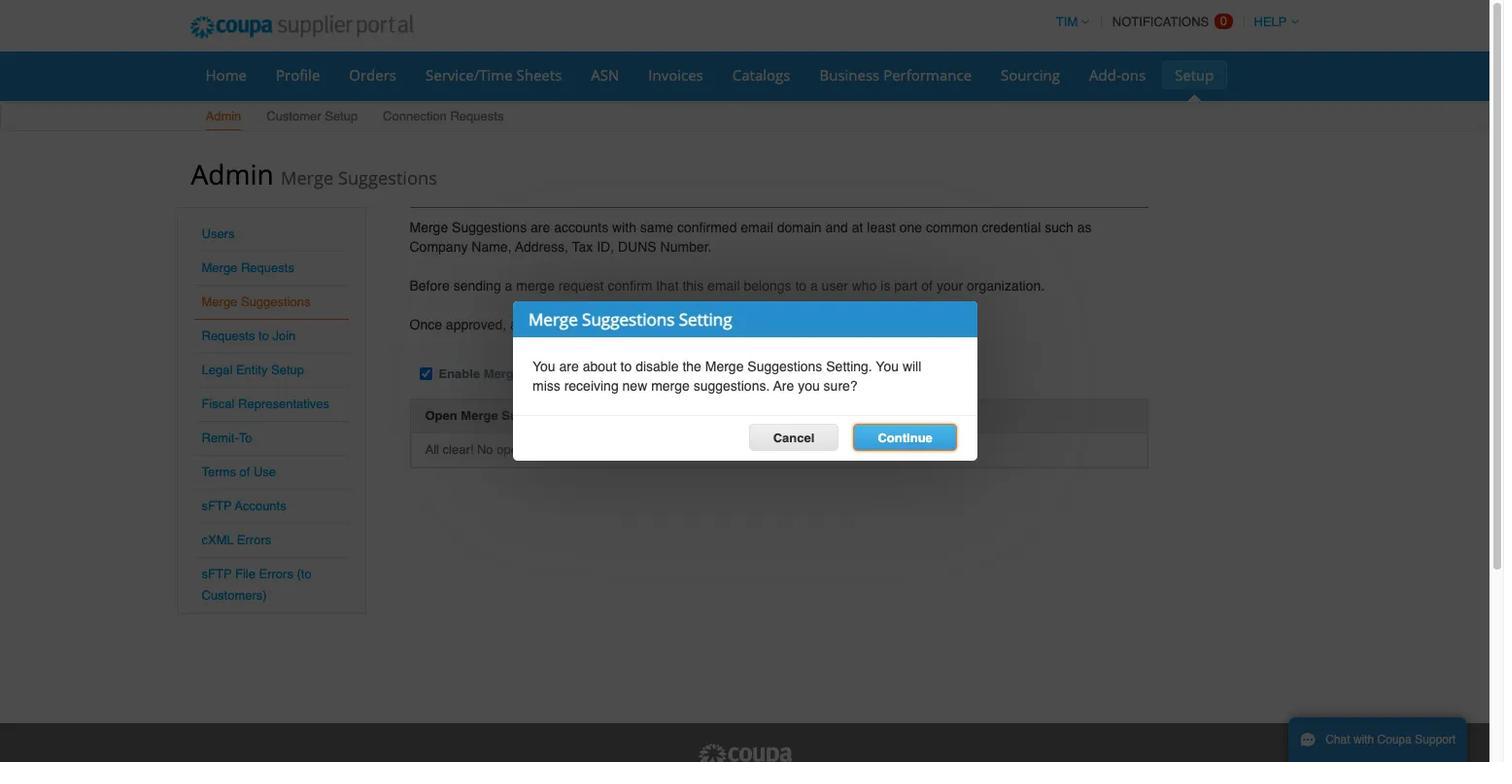 Task type: describe. For each thing, give the bounding box(es) containing it.
home link
[[193, 60, 260, 89]]

customer
[[267, 109, 321, 123]]

requests for connection requests
[[450, 109, 504, 123]]

clear!
[[443, 442, 474, 457]]

confirmed
[[677, 220, 737, 235]]

2 horizontal spatial setup
[[1175, 65, 1215, 85]]

credential
[[982, 220, 1041, 235]]

2 a from the left
[[811, 278, 818, 294]]

remit-to
[[202, 431, 252, 445]]

1 horizontal spatial coupa supplier portal image
[[696, 743, 794, 762]]

home
[[206, 65, 247, 85]]

that
[[656, 278, 679, 294]]

merge suggestions link
[[202, 295, 311, 309]]

catalogs
[[733, 65, 791, 85]]

merge down address,
[[516, 278, 555, 294]]

common
[[926, 220, 979, 235]]

requests for merge requests
[[241, 261, 294, 275]]

orders link
[[337, 60, 409, 89]]

the
[[682, 359, 701, 374]]

legal entity setup
[[202, 363, 304, 377]]

this
[[683, 278, 704, 294]]

sftp file errors (to customers)
[[202, 567, 312, 603]]

orders
[[349, 65, 397, 85]]

remit-
[[202, 431, 239, 445]]

fiscal representatives
[[202, 397, 330, 411]]

business
[[820, 65, 880, 85]]

open merge suggestions
[[425, 408, 578, 422]]

merge up no
[[461, 408, 498, 422]]

name,
[[472, 239, 512, 255]]

asn link
[[579, 60, 632, 89]]

0 vertical spatial of
[[922, 278, 933, 294]]

all
[[425, 442, 439, 457]]

service/time
[[426, 65, 513, 85]]

admin merge suggestions
[[191, 156, 437, 192]]

user
[[822, 278, 848, 294]]

business performance link
[[807, 60, 985, 89]]

legal
[[202, 363, 233, 377]]

least
[[867, 220, 896, 235]]

with inside button
[[1354, 733, 1375, 747]]

customer setup
[[267, 109, 358, 123]]

to inside you are about to disable the merge suggestions setting. you will miss receiving new merge suggestions. are you sure?
[[620, 359, 632, 374]]

0 vertical spatial errors
[[237, 533, 271, 547]]

profile link
[[263, 60, 333, 89]]

setting.
[[826, 359, 872, 374]]

merge requests
[[202, 261, 294, 275]]

account
[[529, 317, 577, 332]]

company
[[410, 239, 468, 255]]

undone.
[[687, 317, 736, 332]]

support
[[1416, 733, 1456, 747]]

merge down "users"
[[202, 261, 238, 275]]

suggestions down miss
[[502, 408, 578, 422]]

merge suggestions setting dialog
[[513, 301, 977, 461]]

customers)
[[202, 588, 267, 603]]

duns
[[618, 239, 657, 255]]

suggestions. inside you are about to disable the merge suggestions setting. you will miss receiving new merge suggestions. are you sure?
[[693, 378, 770, 394]]

users link
[[202, 226, 235, 241]]

1 vertical spatial suggestions.
[[568, 442, 639, 457]]

1 vertical spatial of
[[240, 465, 250, 479]]

approved,
[[446, 317, 507, 332]]

will
[[902, 359, 921, 374]]

ons
[[1121, 65, 1146, 85]]

merge inside admin merge suggestions
[[281, 166, 334, 190]]

join
[[273, 329, 296, 343]]

merge suggestions
[[202, 295, 311, 309]]

performance
[[884, 65, 972, 85]]

catalogs link
[[720, 60, 803, 89]]

at
[[852, 220, 864, 235]]

merge inside you are about to disable the merge suggestions setting. you will miss receiving new merge suggestions. are you sure?
[[651, 378, 690, 394]]

setup link
[[1163, 60, 1227, 89]]

merge requests link
[[202, 261, 294, 275]]

requests to join
[[202, 329, 296, 343]]

you are about to disable the merge suggestions setting. you will miss receiving new merge suggestions. are you sure?
[[532, 359, 921, 394]]

cancel button
[[749, 424, 839, 451]]

connection requests
[[383, 109, 504, 123]]

merge right an
[[528, 308, 578, 330]]

merge down merge requests link at top left
[[202, 295, 238, 309]]

merge suggestions setting
[[528, 308, 732, 330]]

accounts.
[[904, 317, 962, 332]]

admin link
[[205, 105, 242, 130]]

1 vertical spatial to
[[259, 329, 269, 343]]

cannot
[[623, 317, 664, 332]]

suggestions down confirm
[[582, 308, 674, 330]]

sftp file errors (to customers) link
[[202, 567, 312, 603]]

1 vertical spatial email
[[708, 278, 740, 294]]

cxml
[[202, 533, 234, 547]]

receiving
[[564, 378, 618, 394]]

cxml errors link
[[202, 533, 271, 547]]

2 horizontal spatial to
[[795, 278, 807, 294]]

such
[[1045, 220, 1074, 235]]

suggestions inside merge suggestions are accounts with same confirmed email domain and at least one common credential such as company name, address, tax id, duns number.
[[452, 220, 527, 235]]



Task type: vqa. For each thing, say whether or not it's contained in the screenshot.
open
yes



Task type: locate. For each thing, give the bounding box(es) containing it.
sftp up cxml
[[202, 499, 232, 513]]

are up receiving
[[559, 359, 579, 374]]

are inside you are about to disable the merge suggestions setting. you will miss receiving new merge suggestions. are you sure?
[[559, 359, 579, 374]]

add-ons
[[1090, 65, 1146, 85]]

2 you from the left
[[876, 359, 899, 374]]

1 horizontal spatial you
[[876, 359, 899, 374]]

1 horizontal spatial setup
[[325, 109, 358, 123]]

sending
[[454, 278, 501, 294]]

with
[[612, 220, 637, 235], [1354, 733, 1375, 747]]

are inside merge suggestions are accounts with same confirmed email domain and at least one common credential such as company name, address, tax id, duns number.
[[531, 220, 550, 235]]

sftp for sftp file errors (to customers)
[[202, 567, 232, 581]]

accounts
[[554, 220, 609, 235]]

service/time sheets link
[[413, 60, 575, 89]]

setup down the join
[[271, 363, 304, 377]]

to up the new
[[620, 359, 632, 374]]

1 horizontal spatial with
[[1354, 733, 1375, 747]]

who
[[852, 278, 877, 294]]

suggestions.
[[693, 378, 770, 394], [568, 442, 639, 457]]

suggestions up are
[[747, 359, 822, 374]]

request
[[559, 278, 604, 294]]

new
[[622, 378, 647, 394]]

before sending a merge request confirm that this email belongs to a user who is part of your organization.
[[410, 278, 1045, 294]]

are up address,
[[531, 220, 550, 235]]

chat
[[1326, 733, 1351, 747]]

0 horizontal spatial setup
[[271, 363, 304, 377]]

1 horizontal spatial email
[[741, 220, 774, 235]]

to right belongs
[[795, 278, 807, 294]]

with inside merge suggestions are accounts with same confirmed email domain and at least one common credential such as company name, address, tax id, duns number.
[[612, 220, 637, 235]]

sftp for sftp accounts
[[202, 499, 232, 513]]

be
[[668, 317, 683, 332]]

1 vertical spatial errors
[[259, 567, 293, 581]]

0 horizontal spatial suggestions.
[[568, 442, 639, 457]]

domain
[[777, 220, 822, 235]]

1 horizontal spatial of
[[922, 278, 933, 294]]

requests down service/time
[[450, 109, 504, 123]]

setup right ons
[[1175, 65, 1215, 85]]

cxml errors
[[202, 533, 271, 547]]

1 horizontal spatial suggestions.
[[693, 378, 770, 394]]

0 horizontal spatial are
[[531, 220, 550, 235]]

0 vertical spatial are
[[531, 220, 550, 235]]

use
[[254, 465, 276, 479]]

to left the join
[[259, 329, 269, 343]]

admin for admin merge suggestions
[[191, 156, 274, 192]]

admin down admin link
[[191, 156, 274, 192]]

0 horizontal spatial about
[[582, 359, 616, 374]]

admin for admin
[[206, 109, 241, 123]]

1 sftp from the top
[[202, 499, 232, 513]]

connection
[[383, 109, 447, 123]]

customer setup link
[[266, 105, 359, 130]]

with right chat
[[1354, 733, 1375, 747]]

0 vertical spatial admin
[[206, 109, 241, 123]]

merge inside you are about to disable the merge suggestions setting. you will miss receiving new merge suggestions. are you sure?
[[705, 359, 744, 374]]

organization.
[[967, 278, 1045, 294]]

number.
[[661, 239, 712, 255]]

1 vertical spatial about
[[582, 359, 616, 374]]

merge inside merge suggestions are accounts with same confirmed email domain and at least one common credential such as company name, address, tax id, duns number.
[[410, 220, 448, 235]]

merge up "open merge suggestions"
[[484, 366, 521, 381]]

to
[[239, 431, 252, 445]]

2 vertical spatial setup
[[271, 363, 304, 377]]

suggestions up name,
[[452, 220, 527, 235]]

suggestions up the join
[[241, 295, 311, 309]]

address,
[[515, 239, 569, 255]]

sftp up customers)
[[202, 567, 232, 581]]

errors inside sftp file errors (to customers)
[[259, 567, 293, 581]]

1 horizontal spatial are
[[559, 359, 579, 374]]

suggestions down account
[[525, 366, 600, 381]]

your
[[937, 278, 963, 294]]

0 vertical spatial setup
[[1175, 65, 1215, 85]]

errors
[[237, 533, 271, 547], [259, 567, 293, 581]]

once approved, an account merge cannot be undone. learn more about merging accounts.
[[410, 317, 962, 332]]

about inside you are about to disable the merge suggestions setting. you will miss receiving new merge suggestions. are you sure?
[[582, 359, 616, 374]]

merging
[[851, 317, 900, 332]]

None checkbox
[[419, 367, 432, 380]]

add-ons link
[[1077, 60, 1159, 89]]

2 vertical spatial requests
[[202, 329, 255, 343]]

users
[[202, 226, 235, 241]]

terms of use link
[[202, 465, 276, 479]]

requests inside "connection requests" link
[[450, 109, 504, 123]]

belongs
[[744, 278, 792, 294]]

merge down request
[[581, 317, 619, 332]]

once
[[410, 317, 442, 332]]

of right part
[[922, 278, 933, 294]]

tax
[[572, 239, 593, 255]]

part
[[895, 278, 918, 294]]

with up "duns"
[[612, 220, 637, 235]]

sftp inside sftp file errors (to customers)
[[202, 567, 232, 581]]

is
[[881, 278, 891, 294]]

0 horizontal spatial coupa supplier portal image
[[176, 3, 427, 52]]

of left use
[[240, 465, 250, 479]]

admin
[[206, 109, 241, 123], [191, 156, 274, 192]]

continue
[[878, 431, 932, 445]]

suggestions down the connection
[[338, 166, 437, 190]]

accounts
[[235, 499, 286, 513]]

id,
[[597, 239, 614, 255]]

1 vertical spatial requests
[[241, 261, 294, 275]]

miss
[[532, 378, 560, 394]]

merge down customer setup link
[[281, 166, 334, 190]]

0 vertical spatial requests
[[450, 109, 504, 123]]

0 horizontal spatial a
[[505, 278, 513, 294]]

confirm
[[608, 278, 653, 294]]

an
[[510, 317, 525, 332]]

chat with coupa support
[[1326, 733, 1456, 747]]

merge up company
[[410, 220, 448, 235]]

suggestions
[[338, 166, 437, 190], [452, 220, 527, 235], [241, 295, 311, 309], [582, 308, 674, 330], [747, 359, 822, 374], [525, 366, 600, 381], [502, 408, 578, 422]]

email left domain
[[741, 220, 774, 235]]

of
[[922, 278, 933, 294], [240, 465, 250, 479]]

1 you from the left
[[532, 359, 555, 374]]

setup right customer
[[325, 109, 358, 123]]

errors left (to
[[259, 567, 293, 581]]

merge right open
[[529, 442, 564, 457]]

suggestions inside you are about to disable the merge suggestions setting. you will miss receiving new merge suggestions. are you sure?
[[747, 359, 822, 374]]

representatives
[[238, 397, 330, 411]]

1 horizontal spatial a
[[811, 278, 818, 294]]

invoices
[[649, 65, 704, 85]]

fiscal representatives link
[[202, 397, 330, 411]]

0 horizontal spatial with
[[612, 220, 637, 235]]

a right sending
[[505, 278, 513, 294]]

business performance
[[820, 65, 972, 85]]

email
[[741, 220, 774, 235], [708, 278, 740, 294]]

profile
[[276, 65, 320, 85]]

0 vertical spatial sftp
[[202, 499, 232, 513]]

1 horizontal spatial to
[[620, 359, 632, 374]]

continue button
[[853, 424, 957, 451]]

chat with coupa support button
[[1289, 717, 1468, 762]]

0 vertical spatial coupa supplier portal image
[[176, 3, 427, 52]]

invoices link
[[636, 60, 716, 89]]

about up receiving
[[582, 359, 616, 374]]

remit-to link
[[202, 431, 252, 445]]

requests up 'merge suggestions' link on the top of page
[[241, 261, 294, 275]]

1 vertical spatial are
[[559, 359, 579, 374]]

are
[[531, 220, 550, 235], [559, 359, 579, 374]]

suggestions. down receiving
[[568, 442, 639, 457]]

0 horizontal spatial to
[[259, 329, 269, 343]]

a left user
[[811, 278, 818, 294]]

0 horizontal spatial of
[[240, 465, 250, 479]]

before
[[410, 278, 450, 294]]

as
[[1078, 220, 1092, 235]]

0 horizontal spatial you
[[532, 359, 555, 374]]

errors down accounts
[[237, 533, 271, 547]]

0 vertical spatial with
[[612, 220, 637, 235]]

sheets
[[517, 65, 562, 85]]

a
[[505, 278, 513, 294], [811, 278, 818, 294]]

email inside merge suggestions are accounts with same confirmed email domain and at least one common credential such as company name, address, tax id, duns number.
[[741, 220, 774, 235]]

cancel
[[773, 431, 814, 445]]

admin down home link
[[206, 109, 241, 123]]

coupa
[[1378, 733, 1412, 747]]

1 vertical spatial admin
[[191, 156, 274, 192]]

requests up legal
[[202, 329, 255, 343]]

you left the will
[[876, 359, 899, 374]]

sftp accounts
[[202, 499, 286, 513]]

1 horizontal spatial about
[[813, 317, 847, 332]]

1 vertical spatial sftp
[[202, 567, 232, 581]]

you up miss
[[532, 359, 555, 374]]

open
[[425, 408, 458, 422]]

1 vertical spatial with
[[1354, 733, 1375, 747]]

suggestions inside admin merge suggestions
[[338, 166, 437, 190]]

requests to join link
[[202, 329, 296, 343]]

0 vertical spatial about
[[813, 317, 847, 332]]

are
[[773, 378, 794, 394]]

add-
[[1090, 65, 1121, 85]]

0 vertical spatial suggestions.
[[693, 378, 770, 394]]

0 horizontal spatial email
[[708, 278, 740, 294]]

no
[[477, 442, 493, 457]]

entity
[[236, 363, 268, 377]]

1 a from the left
[[505, 278, 513, 294]]

email right the this
[[708, 278, 740, 294]]

terms
[[202, 465, 236, 479]]

1 vertical spatial setup
[[325, 109, 358, 123]]

terms of use
[[202, 465, 276, 479]]

requests
[[450, 109, 504, 123], [241, 261, 294, 275], [202, 329, 255, 343]]

1 vertical spatial coupa supplier portal image
[[696, 743, 794, 762]]

merge right the at top left
[[705, 359, 744, 374]]

merge down disable
[[651, 378, 690, 394]]

service/time sheets
[[426, 65, 562, 85]]

one
[[900, 220, 923, 235]]

about right more
[[813, 317, 847, 332]]

0 vertical spatial to
[[795, 278, 807, 294]]

2 sftp from the top
[[202, 567, 232, 581]]

disable
[[635, 359, 678, 374]]

merge suggestions are accounts with same confirmed email domain and at least one common credential such as company name, address, tax id, duns number.
[[410, 220, 1092, 255]]

coupa supplier portal image
[[176, 3, 427, 52], [696, 743, 794, 762]]

0 vertical spatial email
[[741, 220, 774, 235]]

2 vertical spatial to
[[620, 359, 632, 374]]

sourcing link
[[989, 60, 1073, 89]]

more
[[778, 317, 809, 332]]

suggestions. down the at top left
[[693, 378, 770, 394]]



